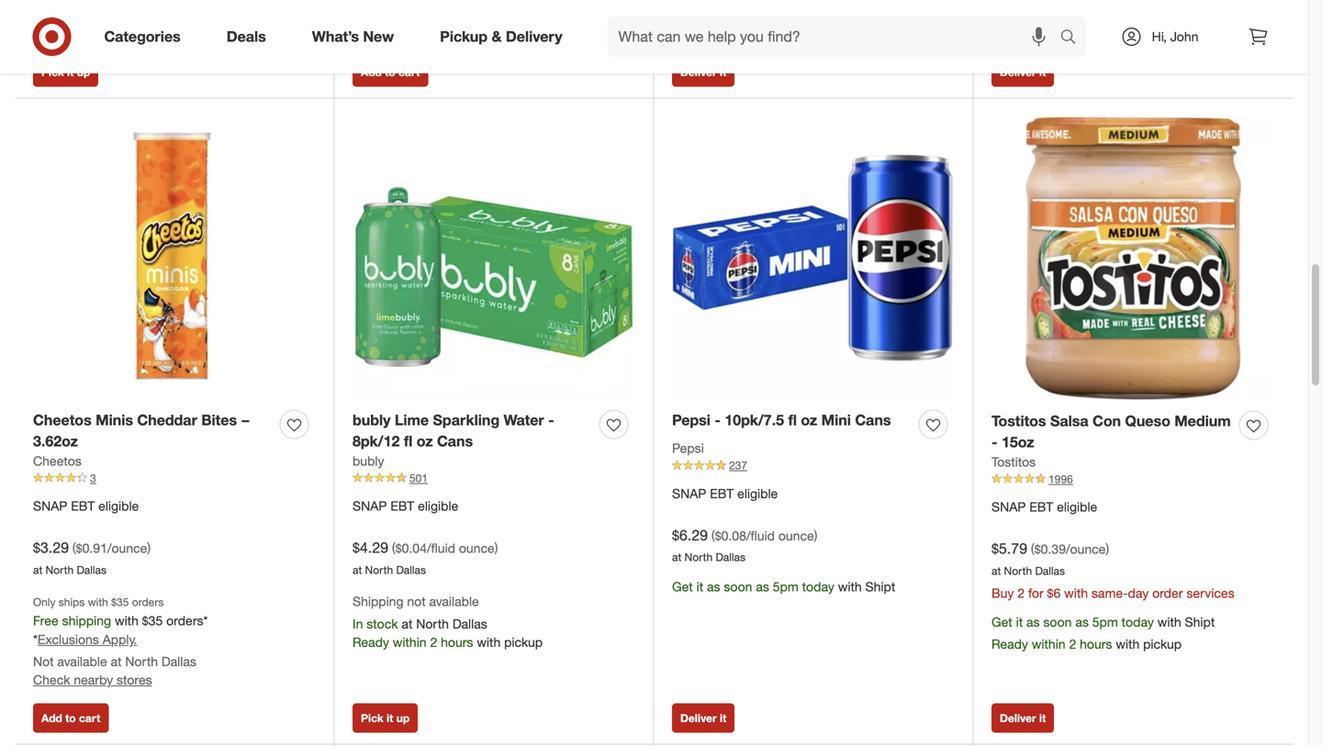 Task type: describe. For each thing, give the bounding box(es) containing it.
/ounce for $3.29
[[107, 541, 147, 557]]

) inside $6.29 ( $0.08 /fluid ounce ) at north dallas
[[815, 528, 818, 544]]

&
[[492, 28, 502, 46]]

north inside only ships with $35 orders free shipping with $35 orders* * exclusions apply. not available at north dallas check nearby stores
[[125, 654, 158, 670]]

1 vertical spatial pick it up
[[361, 712, 410, 726]]

not
[[33, 654, 54, 670]]

dallas inside shipping not available in stock at  north dallas ready within 2 hours with pickup
[[453, 617, 488, 633]]

hours inside shipping not available in stock at  north dallas ready within 2 hours with pickup
[[441, 635, 474, 651]]

cheetos for cheetos minis cheddar bites – 3.62oz
[[33, 412, 92, 430]]

bubly link
[[353, 452, 384, 471]]

237 link
[[672, 458, 955, 474]]

cheddar
[[137, 412, 197, 430]]

categories
[[104, 28, 181, 46]]

( for $4.29
[[392, 541, 396, 557]]

( for $6.29
[[712, 528, 715, 544]]

orders*
[[166, 613, 208, 629]]

/ounce for $5.79
[[1066, 542, 1106, 558]]

add for rightmost add to cart button
[[361, 65, 382, 79]]

nearby
[[74, 673, 113, 689]]

buy
[[992, 585, 1015, 602]]

ready within 2 hours
[[33, 8, 154, 24]]

shipping
[[62, 613, 111, 629]]

) inside $4.29 ( $0.04 /fluid ounce ) at north dallas
[[495, 541, 498, 557]]

shipt for get it as soon as 5pm today with shipt ready within 2 hours with pickup
[[1186, 615, 1216, 631]]

ounce for $4.29
[[459, 541, 495, 557]]

eligible for $3.29
[[98, 498, 139, 515]]

$0.08
[[715, 528, 747, 544]]

snap ebt eligible for $3.29
[[33, 498, 139, 515]]

pickup & delivery
[[440, 28, 563, 46]]

at inside only ships with $35 orders free shipping with $35 orders* * exclusions apply. not available at north dallas check nearby stores
[[111, 654, 122, 670]]

salsa
[[1051, 413, 1089, 431]]

queso
[[1126, 413, 1171, 431]]

5pm for get it as soon as 5pm today with shipt
[[773, 579, 799, 595]]

apply.
[[103, 632, 137, 648]]

0 vertical spatial add to cart
[[361, 65, 420, 79]]

/fluid for $6.29
[[747, 528, 775, 544]]

in
[[353, 617, 363, 633]]

( for $3.29
[[73, 541, 76, 557]]

orders
[[132, 596, 164, 609]]

1996 link
[[992, 472, 1276, 488]]

dallas inside $4.29 ( $0.04 /fluid ounce ) at north dallas
[[396, 564, 426, 577]]

bubly lime sparkling water - 8pk/12 fl oz cans
[[353, 412, 555, 451]]

$5.79
[[992, 540, 1028, 558]]

check
[[33, 673, 70, 689]]

$0.04
[[396, 541, 427, 557]]

north inside $4.29 ( $0.04 /fluid ounce ) at north dallas
[[365, 564, 393, 577]]

3
[[90, 472, 96, 485]]

cheetos link
[[33, 452, 82, 471]]

bites
[[201, 412, 237, 430]]

for
[[1029, 585, 1044, 602]]

get for get it as soon as 5pm today with shipt
[[672, 579, 693, 595]]

10pk/7.5
[[725, 412, 785, 430]]

0 vertical spatial fl
[[789, 412, 797, 430]]

what's
[[312, 28, 359, 46]]

get it as soon as 5pm today with shipt ready within 2 hours with pickup
[[992, 615, 1216, 653]]

pickup & delivery link
[[425, 17, 586, 57]]

tostitos link
[[992, 453, 1036, 472]]

oz inside the bubly lime sparkling water - 8pk/12 fl oz cans
[[417, 433, 433, 451]]

eligible for $6.29
[[738, 486, 778, 502]]

add for leftmost add to cart button
[[41, 712, 62, 726]]

at inside the $3.29 ( $0.91 /ounce ) at north dallas
[[33, 564, 42, 577]]

ebt for $6.29
[[710, 486, 734, 502]]

0 vertical spatial pick it up
[[41, 65, 90, 79]]

snap for $4.29
[[353, 498, 387, 515]]

not
[[407, 594, 426, 610]]

within inside get it as soon as 5pm today with shipt ready within 2 hours with pickup
[[1032, 637, 1066, 653]]

deals
[[227, 28, 266, 46]]

) inside the $3.29 ( $0.91 /ounce ) at north dallas
[[147, 541, 151, 557]]

*
[[33, 632, 38, 648]]

bubly for bubly lime sparkling water - 8pk/12 fl oz cans
[[353, 412, 391, 430]]

- inside the bubly lime sparkling water - 8pk/12 fl oz cans
[[549, 412, 555, 430]]

cheetos for cheetos
[[33, 453, 82, 469]]

1996
[[1049, 473, 1074, 486]]

exclusions apply. button
[[38, 631, 137, 650]]

snap for $6.29
[[672, 486, 707, 502]]

shipping not available in stock at  north dallas ready within 2 hours with pickup
[[353, 594, 543, 651]]

hours left &
[[441, 26, 474, 42]]

today for get it as soon as 5pm today with shipt ready within 2 hours with pickup
[[1122, 615, 1155, 631]]

$4.29 ( $0.04 /fluid ounce ) at north dallas
[[353, 539, 498, 577]]

cheetos minis cheddar bites – 3.62oz
[[33, 412, 250, 451]]

what's new
[[312, 28, 394, 46]]

only
[[33, 596, 56, 609]]

$3.29
[[33, 539, 69, 557]]

$5.79 ( $0.39 /ounce ) at north dallas buy 2 for $6 with same-day order services
[[992, 540, 1235, 602]]

501 link
[[353, 471, 636, 487]]

at inside "$5.79 ( $0.39 /ounce ) at north dallas buy 2 for $6 with same-day order services"
[[992, 564, 1002, 578]]

hi,
[[1153, 28, 1168, 45]]

snap ebt eligible down 1996
[[992, 499, 1098, 515]]

services
[[1187, 585, 1235, 602]]

5pm for get it as soon as 5pm today with shipt ready within 2 hours with pickup
[[1093, 615, 1119, 631]]

hi, john
[[1153, 28, 1199, 45]]

–
[[241, 412, 250, 430]]

1 horizontal spatial cans
[[856, 412, 892, 430]]

free
[[33, 613, 59, 629]]

tostitos for tostitos
[[992, 454, 1036, 470]]

3 link
[[33, 471, 316, 487]]

0 horizontal spatial $35
[[111, 596, 129, 609]]

501
[[410, 472, 428, 485]]

pepsi - 10pk/7.5 fl oz mini cans
[[672, 412, 892, 430]]

ships
[[59, 596, 85, 609]]

ready inside shipping not available in stock at  north dallas ready within 2 hours with pickup
[[353, 635, 389, 651]]

bubly lime sparkling water - 8pk/12 fl oz cans link
[[353, 410, 593, 452]]

cheetos minis cheddar bites – 3.62oz link
[[33, 410, 273, 452]]

deals link
[[211, 17, 289, 57]]

pickup
[[440, 28, 488, 46]]

minis
[[96, 412, 133, 430]]

0 vertical spatial up
[[77, 65, 90, 79]]

medium
[[1175, 413, 1232, 431]]

exclusions
[[38, 632, 99, 648]]

$4.29
[[353, 539, 389, 557]]

available inside shipping not available in stock at  north dallas ready within 2 hours with pickup
[[429, 594, 479, 610]]

with inside shipping not available in stock at  north dallas ready within 2 hours with pickup
[[477, 635, 501, 651]]

$6.29 ( $0.08 /fluid ounce ) at north dallas
[[672, 527, 818, 565]]

1 horizontal spatial $35
[[142, 613, 163, 629]]

dallas inside $6.29 ( $0.08 /fluid ounce ) at north dallas
[[716, 551, 746, 565]]

it inside get it as soon as 5pm today with shipt ready within 2 hours with pickup
[[1017, 615, 1024, 631]]

ready within 2 hours with pickup
[[353, 26, 543, 42]]

hours up categories
[[121, 8, 154, 24]]

$0.39
[[1035, 542, 1066, 558]]

order
[[1153, 585, 1184, 602]]



Task type: vqa. For each thing, say whether or not it's contained in the screenshot.
Concrete related to Concrete Block Staggered
no



Task type: locate. For each thing, give the bounding box(es) containing it.
shipt for get it as soon as 5pm today with shipt
[[866, 579, 896, 595]]

/fluid for $4.29
[[427, 541, 456, 557]]

at up buy
[[992, 564, 1002, 578]]

snap up the $3.29
[[33, 498, 67, 515]]

categories link
[[89, 17, 204, 57]]

/ounce
[[107, 541, 147, 557], [1066, 542, 1106, 558]]

-
[[549, 412, 555, 430], [715, 412, 721, 430], [992, 434, 998, 452]]

0 vertical spatial bubly
[[353, 412, 391, 430]]

oz left mini
[[801, 412, 818, 430]]

1 horizontal spatial /fluid
[[747, 528, 775, 544]]

dallas down the orders* at the left bottom of the page
[[162, 654, 196, 670]]

0 vertical spatial add to cart button
[[353, 58, 428, 87]]

1 horizontal spatial pick
[[361, 712, 384, 726]]

snap ebt eligible down 3
[[33, 498, 139, 515]]

ounce up the "get it as soon as 5pm today with shipt" on the right bottom
[[779, 528, 815, 544]]

1 vertical spatial bubly
[[353, 453, 384, 469]]

0 vertical spatial pepsi
[[672, 412, 711, 430]]

0 vertical spatial pick
[[41, 65, 64, 79]]

1 vertical spatial $35
[[142, 613, 163, 629]]

eligible
[[738, 486, 778, 502], [98, 498, 139, 515], [418, 498, 459, 515], [1058, 499, 1098, 515]]

soon for get it as soon as 5pm today with shipt ready within 2 hours with pickup
[[1044, 615, 1073, 631]]

2 horizontal spatial -
[[992, 434, 998, 452]]

soon down "$6"
[[1044, 615, 1073, 631]]

check nearby stores button
[[33, 672, 152, 690]]

add down check
[[41, 712, 62, 726]]

$3.29 ( $0.91 /ounce ) at north dallas
[[33, 539, 151, 577]]

0 vertical spatial $35
[[111, 596, 129, 609]]

north inside $6.29 ( $0.08 /fluid ounce ) at north dallas
[[685, 551, 713, 565]]

0 vertical spatial to
[[385, 65, 396, 79]]

0 horizontal spatial -
[[549, 412, 555, 430]]

1 vertical spatial cans
[[437, 433, 473, 451]]

hours down same-
[[1081, 637, 1113, 653]]

stock
[[367, 617, 398, 633]]

new
[[363, 28, 394, 46]]

1 horizontal spatial ounce
[[779, 528, 815, 544]]

with
[[477, 26, 501, 42], [839, 579, 862, 595], [1065, 585, 1089, 602], [88, 596, 108, 609], [115, 613, 139, 629], [1158, 615, 1182, 631], [477, 635, 501, 651], [1117, 637, 1140, 653]]

)
[[815, 528, 818, 544], [147, 541, 151, 557], [495, 541, 498, 557], [1106, 542, 1110, 558]]

north down the $3.29
[[46, 564, 74, 577]]

fl down lime
[[404, 433, 413, 451]]

add to cart button
[[353, 58, 428, 87], [33, 704, 109, 734]]

( right $5.79
[[1032, 542, 1035, 558]]

today
[[803, 579, 835, 595], [1122, 615, 1155, 631]]

1 horizontal spatial /ounce
[[1066, 542, 1106, 558]]

$0.91
[[76, 541, 107, 557]]

cheetos minis cheddar bites – 3.62oz image
[[33, 117, 316, 400], [33, 117, 316, 400]]

get for get it as soon as 5pm today with shipt ready within 2 hours with pickup
[[992, 615, 1013, 631]]

search button
[[1052, 17, 1097, 61]]

available up check nearby stores button
[[57, 654, 107, 670]]

cans right mini
[[856, 412, 892, 430]]

- inside tostitos salsa con queso medium - 15oz
[[992, 434, 998, 452]]

0 horizontal spatial cart
[[79, 712, 100, 726]]

fl inside the bubly lime sparkling water - 8pk/12 fl oz cans
[[404, 433, 413, 451]]

oz
[[801, 412, 818, 430], [417, 433, 433, 451]]

ounce right $0.04 on the bottom left
[[459, 541, 495, 557]]

5pm down $6.29 ( $0.08 /fluid ounce ) at north dallas
[[773, 579, 799, 595]]

0 horizontal spatial ounce
[[459, 541, 495, 557]]

bubly lime sparkling water - 8pk/12 fl oz cans image
[[353, 117, 636, 400], [353, 117, 636, 400]]

1 horizontal spatial oz
[[801, 412, 818, 430]]

eligible for $4.29
[[418, 498, 459, 515]]

north inside the $3.29 ( $0.91 /ounce ) at north dallas
[[46, 564, 74, 577]]

0 vertical spatial oz
[[801, 412, 818, 430]]

0 horizontal spatial add
[[41, 712, 62, 726]]

8pk/12
[[353, 433, 400, 451]]

1 horizontal spatial shipt
[[1186, 615, 1216, 631]]

available right the not
[[429, 594, 479, 610]]

1 vertical spatial 5pm
[[1093, 615, 1119, 631]]

today down "day" at the bottom of the page
[[1122, 615, 1155, 631]]

1 vertical spatial soon
[[1044, 615, 1073, 631]]

0 vertical spatial pick it up button
[[33, 58, 98, 87]]

sparkling
[[433, 412, 500, 430]]

) up orders in the left bottom of the page
[[147, 541, 151, 557]]

what's new link
[[297, 17, 417, 57]]

1 vertical spatial shipt
[[1186, 615, 1216, 631]]

1 pepsi from the top
[[672, 412, 711, 430]]

same-
[[1092, 585, 1129, 602]]

0 vertical spatial cheetos
[[33, 412, 92, 430]]

to for rightmost add to cart button
[[385, 65, 396, 79]]

add to cart down check
[[41, 712, 100, 726]]

0 horizontal spatial add to cart
[[41, 712, 100, 726]]

dallas inside only ships with $35 orders free shipping with $35 orders* * exclusions apply. not available at north dallas check nearby stores
[[162, 654, 196, 670]]

pepsi link
[[672, 440, 704, 458]]

0 horizontal spatial up
[[77, 65, 90, 79]]

0 horizontal spatial cans
[[437, 433, 473, 451]]

at inside $4.29 ( $0.04 /fluid ounce ) at north dallas
[[353, 564, 362, 577]]

2 inside shipping not available in stock at  north dallas ready within 2 hours with pickup
[[430, 635, 438, 651]]

to down new
[[385, 65, 396, 79]]

ebt down 3
[[71, 498, 95, 515]]

cart down ready within 2 hours with pickup
[[399, 65, 420, 79]]

shipt
[[866, 579, 896, 595], [1186, 615, 1216, 631]]

dallas inside "$5.79 ( $0.39 /ounce ) at north dallas buy 2 for $6 with same-day order services"
[[1036, 564, 1066, 578]]

add to cart button down new
[[353, 58, 428, 87]]

0 vertical spatial cans
[[856, 412, 892, 430]]

ounce
[[779, 528, 815, 544], [459, 541, 495, 557]]

at inside shipping not available in stock at  north dallas ready within 2 hours with pickup
[[402, 617, 413, 633]]

( right the $3.29
[[73, 541, 76, 557]]

at down the $6.29
[[672, 551, 682, 565]]

$35 down orders in the left bottom of the page
[[142, 613, 163, 629]]

1 horizontal spatial add to cart button
[[353, 58, 428, 87]]

soon down $6.29 ( $0.08 /fluid ounce ) at north dallas
[[724, 579, 753, 595]]

pickup inside get it as soon as 5pm today with shipt ready within 2 hours with pickup
[[1144, 637, 1182, 653]]

/ounce up orders in the left bottom of the page
[[107, 541, 147, 557]]

pickup inside shipping not available in stock at  north dallas ready within 2 hours with pickup
[[504, 635, 543, 651]]

north inside shipping not available in stock at  north dallas ready within 2 hours with pickup
[[416, 617, 449, 633]]

1 vertical spatial available
[[57, 654, 107, 670]]

2 cheetos from the top
[[33, 453, 82, 469]]

5pm down same-
[[1093, 615, 1119, 631]]

at down the $3.29
[[33, 564, 42, 577]]

0 vertical spatial available
[[429, 594, 479, 610]]

1 cheetos from the top
[[33, 412, 92, 430]]

1 horizontal spatial to
[[385, 65, 396, 79]]

delivery
[[506, 28, 563, 46]]

2
[[111, 8, 118, 24], [430, 26, 438, 42], [1018, 585, 1025, 602], [430, 635, 438, 651], [1070, 637, 1077, 653]]

/ounce inside "$5.79 ( $0.39 /ounce ) at north dallas buy 2 for $6 with same-day order services"
[[1066, 542, 1106, 558]]

1 horizontal spatial today
[[1122, 615, 1155, 631]]

eligible down 237
[[738, 486, 778, 502]]

1 vertical spatial to
[[65, 712, 76, 726]]

1 horizontal spatial 5pm
[[1093, 615, 1119, 631]]

at inside $6.29 ( $0.08 /fluid ounce ) at north dallas
[[672, 551, 682, 565]]

ready inside get it as soon as 5pm today with shipt ready within 2 hours with pickup
[[992, 637, 1029, 653]]

north down $4.29
[[365, 564, 393, 577]]

0 horizontal spatial pick it up
[[41, 65, 90, 79]]

within up categories
[[73, 8, 107, 24]]

within
[[73, 8, 107, 24], [393, 26, 427, 42], [393, 635, 427, 651], [1032, 637, 1066, 653]]

snap for $3.29
[[33, 498, 67, 515]]

- right water
[[549, 412, 555, 430]]

$35 left orders in the left bottom of the page
[[111, 596, 129, 609]]

pepsi - 10pk/7.5 fl oz mini cans image
[[672, 117, 955, 400], [672, 117, 955, 400]]

0 vertical spatial get
[[672, 579, 693, 595]]

day
[[1129, 585, 1149, 602]]

tostitos up 15oz
[[992, 413, 1047, 431]]

1 horizontal spatial cart
[[399, 65, 420, 79]]

1 vertical spatial fl
[[404, 433, 413, 451]]

shipt inside get it as soon as 5pm today with shipt ready within 2 hours with pickup
[[1186, 615, 1216, 631]]

dallas down $0.04 on the bottom left
[[396, 564, 426, 577]]

tostitos salsa con queso medium - 15oz link
[[992, 411, 1233, 453]]

$6.29
[[672, 527, 708, 545]]

today down $6.29 ( $0.08 /fluid ounce ) at north dallas
[[803, 579, 835, 595]]

0 horizontal spatial to
[[65, 712, 76, 726]]

2 inside get it as soon as 5pm today with shipt ready within 2 hours with pickup
[[1070, 637, 1077, 653]]

oz down lime
[[417, 433, 433, 451]]

0 vertical spatial cart
[[399, 65, 420, 79]]

1 horizontal spatial pick it up button
[[353, 704, 418, 734]]

$35
[[111, 596, 129, 609], [142, 613, 163, 629]]

hours
[[121, 8, 154, 24], [441, 26, 474, 42], [441, 635, 474, 651], [1081, 637, 1113, 653]]

5pm
[[773, 579, 799, 595], [1093, 615, 1119, 631]]

cart down check nearby stores button
[[79, 712, 100, 726]]

snap ebt eligible
[[672, 486, 778, 502], [33, 498, 139, 515], [353, 498, 459, 515], [992, 499, 1098, 515]]

1 vertical spatial cart
[[79, 712, 100, 726]]

0 vertical spatial tostitos
[[992, 413, 1047, 431]]

at down the not
[[402, 617, 413, 633]]

tostitos salsa con queso medium - 15oz
[[992, 413, 1232, 452]]

snap ebt eligible down 501
[[353, 498, 459, 515]]

snap up the $6.29
[[672, 486, 707, 502]]

lime
[[395, 412, 429, 430]]

pepsi up the $6.29
[[672, 441, 704, 457]]

0 horizontal spatial available
[[57, 654, 107, 670]]

cans inside the bubly lime sparkling water - 8pk/12 fl oz cans
[[437, 433, 473, 451]]

add to cart button down check
[[33, 704, 109, 734]]

at down $4.29
[[353, 564, 362, 577]]

1 vertical spatial add
[[41, 712, 62, 726]]

dallas down $0.91
[[77, 564, 107, 577]]

north
[[685, 551, 713, 565], [46, 564, 74, 577], [365, 564, 393, 577], [1005, 564, 1033, 578], [416, 617, 449, 633], [125, 654, 158, 670]]

0 vertical spatial soon
[[724, 579, 753, 595]]

0 horizontal spatial get
[[672, 579, 693, 595]]

eligible up $0.91
[[98, 498, 139, 515]]

( inside "$5.79 ( $0.39 /ounce ) at north dallas buy 2 for $6 with same-day order services"
[[1032, 542, 1035, 558]]

shipping
[[353, 594, 404, 610]]

add to cart
[[361, 65, 420, 79], [41, 712, 100, 726]]

add to cart down new
[[361, 65, 420, 79]]

ebt down 501
[[391, 498, 415, 515]]

$6
[[1048, 585, 1061, 602]]

pick
[[41, 65, 64, 79], [361, 712, 384, 726]]

cheetos inside "cheetos minis cheddar bites – 3.62oz"
[[33, 412, 92, 430]]

/ounce inside the $3.29 ( $0.91 /ounce ) at north dallas
[[107, 541, 147, 557]]

stores
[[117, 673, 152, 689]]

available inside only ships with $35 orders free shipping with $35 orders* * exclusions apply. not available at north dallas check nearby stores
[[57, 654, 107, 670]]

0 horizontal spatial add to cart button
[[33, 704, 109, 734]]

( right the $6.29
[[712, 528, 715, 544]]

tostitos for tostitos salsa con queso medium - 15oz
[[992, 413, 1047, 431]]

tostitos
[[992, 413, 1047, 431], [992, 454, 1036, 470]]

1 vertical spatial cheetos
[[33, 453, 82, 469]]

1 vertical spatial up
[[397, 712, 410, 726]]

north up stores
[[125, 654, 158, 670]]

1 horizontal spatial soon
[[1044, 615, 1073, 631]]

237
[[729, 459, 748, 473]]

con
[[1093, 413, 1122, 431]]

north inside "$5.79 ( $0.39 /ounce ) at north dallas buy 2 for $6 with same-day order services"
[[1005, 564, 1033, 578]]

0 vertical spatial shipt
[[866, 579, 896, 595]]

0 vertical spatial today
[[803, 579, 835, 595]]

fl right the 10pk/7.5 on the right
[[789, 412, 797, 430]]

ebt down 237
[[710, 486, 734, 502]]

with inside "$5.79 ( $0.39 /ounce ) at north dallas buy 2 for $6 with same-day order services"
[[1065, 585, 1089, 602]]

(
[[712, 528, 715, 544], [73, 541, 76, 557], [392, 541, 396, 557], [1032, 542, 1035, 558]]

1 bubly from the top
[[353, 412, 391, 430]]

0 horizontal spatial 5pm
[[773, 579, 799, 595]]

- left 15oz
[[992, 434, 998, 452]]

mini
[[822, 412, 852, 430]]

0 horizontal spatial soon
[[724, 579, 753, 595]]

) up the "get it as soon as 5pm today with shipt" on the right bottom
[[815, 528, 818, 544]]

cheetos down the 3.62oz
[[33, 453, 82, 469]]

0 vertical spatial 5pm
[[773, 579, 799, 595]]

it
[[67, 65, 74, 79], [720, 65, 727, 79], [1040, 65, 1047, 79], [697, 579, 704, 595], [1017, 615, 1024, 631], [387, 712, 394, 726], [720, 712, 727, 726], [1040, 712, 1047, 726]]

add
[[361, 65, 382, 79], [41, 712, 62, 726]]

0 horizontal spatial pick
[[41, 65, 64, 79]]

bubly for bubly
[[353, 453, 384, 469]]

1 horizontal spatial add to cart
[[361, 65, 420, 79]]

within down stock
[[393, 635, 427, 651]]

today inside get it as soon as 5pm today with shipt ready within 2 hours with pickup
[[1122, 615, 1155, 631]]

cheetos up the 3.62oz
[[33, 412, 92, 430]]

ounce inside $6.29 ( $0.08 /fluid ounce ) at north dallas
[[779, 528, 815, 544]]

tostitos down 15oz
[[992, 454, 1036, 470]]

( inside $6.29 ( $0.08 /fluid ounce ) at north dallas
[[712, 528, 715, 544]]

soon inside get it as soon as 5pm today with shipt ready within 2 hours with pickup
[[1044, 615, 1073, 631]]

add down new
[[361, 65, 382, 79]]

soon for get it as soon as 5pm today with shipt
[[724, 579, 753, 595]]

at down apply.
[[111, 654, 122, 670]]

1 horizontal spatial available
[[429, 594, 479, 610]]

) up same-
[[1106, 542, 1110, 558]]

1 horizontal spatial fl
[[789, 412, 797, 430]]

within left pickup
[[393, 26, 427, 42]]

within down "$6"
[[1032, 637, 1066, 653]]

dallas
[[716, 551, 746, 565], [77, 564, 107, 577], [396, 564, 426, 577], [1036, 564, 1066, 578], [453, 617, 488, 633], [162, 654, 196, 670]]

pick for the pick it up button to the right
[[361, 712, 384, 726]]

eligible down 1996
[[1058, 499, 1098, 515]]

What can we help you find? suggestions appear below search field
[[608, 17, 1065, 57]]

pepsi
[[672, 412, 711, 430], [672, 441, 704, 457]]

pepsi for pepsi
[[672, 441, 704, 457]]

deliver it
[[681, 65, 727, 79], [1000, 65, 1047, 79], [681, 712, 727, 726], [1000, 712, 1047, 726]]

/fluid right $4.29
[[427, 541, 456, 557]]

1 vertical spatial add to cart
[[41, 712, 100, 726]]

to down check
[[65, 712, 76, 726]]

dallas down $4.29 ( $0.04 /fluid ounce ) at north dallas
[[453, 617, 488, 633]]

3.62oz
[[33, 433, 78, 451]]

pepsi - 10pk/7.5 fl oz mini cans link
[[672, 410, 892, 431]]

north down the $6.29
[[685, 551, 713, 565]]

ebt
[[710, 486, 734, 502], [71, 498, 95, 515], [391, 498, 415, 515], [1030, 499, 1054, 515]]

( inside the $3.29 ( $0.91 /ounce ) at north dallas
[[73, 541, 76, 557]]

bubly down 8pk/12
[[353, 453, 384, 469]]

available
[[429, 594, 479, 610], [57, 654, 107, 670]]

0 vertical spatial add
[[361, 65, 382, 79]]

dallas inside the $3.29 ( $0.91 /ounce ) at north dallas
[[77, 564, 107, 577]]

get inside get it as soon as 5pm today with shipt ready within 2 hours with pickup
[[992, 615, 1013, 631]]

north down $5.79
[[1005, 564, 1033, 578]]

only ships with $35 orders free shipping with $35 orders* * exclusions apply. not available at north dallas check nearby stores
[[33, 596, 208, 689]]

2 tostitos from the top
[[992, 454, 1036, 470]]

get it as soon as 5pm today with shipt
[[672, 579, 896, 595]]

snap up $4.29
[[353, 498, 387, 515]]

( right $4.29
[[392, 541, 396, 557]]

within inside shipping not available in stock at  north dallas ready within 2 hours with pickup
[[393, 635, 427, 651]]

john
[[1171, 28, 1199, 45]]

bubly up 8pk/12
[[353, 412, 391, 430]]

eligible down 501
[[418, 498, 459, 515]]

water
[[504, 412, 544, 430]]

1 vertical spatial get
[[992, 615, 1013, 631]]

1 vertical spatial today
[[1122, 615, 1155, 631]]

0 horizontal spatial /fluid
[[427, 541, 456, 557]]

snap ebt eligible down 237
[[672, 486, 778, 502]]

15oz
[[1002, 434, 1035, 452]]

ounce for $6.29
[[779, 528, 815, 544]]

ebt for $4.29
[[391, 498, 415, 515]]

0 horizontal spatial oz
[[417, 433, 433, 451]]

1 horizontal spatial -
[[715, 412, 721, 430]]

1 vertical spatial pick it up button
[[353, 704, 418, 734]]

0 horizontal spatial pick it up button
[[33, 58, 98, 87]]

snap ebt eligible for $4.29
[[353, 498, 459, 515]]

hours down $4.29 ( $0.04 /fluid ounce ) at north dallas
[[441, 635, 474, 651]]

today for get it as soon as 5pm today with shipt
[[803, 579, 835, 595]]

ebt for $3.29
[[71, 498, 95, 515]]

1 vertical spatial pick
[[361, 712, 384, 726]]

north down the not
[[416, 617, 449, 633]]

get down the $6.29
[[672, 579, 693, 595]]

/fluid inside $4.29 ( $0.04 /fluid ounce ) at north dallas
[[427, 541, 456, 557]]

ebt down 1996
[[1030, 499, 1054, 515]]

2 pepsi from the top
[[672, 441, 704, 457]]

1 horizontal spatial pick it up
[[361, 712, 410, 726]]

dallas down the $0.39
[[1036, 564, 1066, 578]]

as
[[707, 579, 721, 595], [756, 579, 770, 595], [1027, 615, 1040, 631], [1076, 615, 1089, 631]]

pick it up
[[41, 65, 90, 79], [361, 712, 410, 726]]

- left the 10pk/7.5 on the right
[[715, 412, 721, 430]]

up
[[77, 65, 90, 79], [397, 712, 410, 726]]

2 bubly from the top
[[353, 453, 384, 469]]

pepsi for pepsi - 10pk/7.5 fl oz mini cans
[[672, 412, 711, 430]]

tostitos inside tostitos salsa con queso medium - 15oz
[[992, 413, 1047, 431]]

pick for the pick it up button to the top
[[41, 65, 64, 79]]

soon
[[724, 579, 753, 595], [1044, 615, 1073, 631]]

/fluid inside $6.29 ( $0.08 /fluid ounce ) at north dallas
[[747, 528, 775, 544]]

snap up $5.79
[[992, 499, 1027, 515]]

1 horizontal spatial up
[[397, 712, 410, 726]]

0 horizontal spatial shipt
[[866, 579, 896, 595]]

bubly inside the bubly lime sparkling water - 8pk/12 fl oz cans
[[353, 412, 391, 430]]

tostitos salsa con queso medium - 15oz image
[[992, 117, 1276, 401], [992, 117, 1276, 401]]

/fluid up the "get it as soon as 5pm today with shipt" on the right bottom
[[747, 528, 775, 544]]

ounce inside $4.29 ( $0.04 /fluid ounce ) at north dallas
[[459, 541, 495, 557]]

1 vertical spatial add to cart button
[[33, 704, 109, 734]]

5pm inside get it as soon as 5pm today with shipt ready within 2 hours with pickup
[[1093, 615, 1119, 631]]

to for leftmost add to cart button
[[65, 712, 76, 726]]

1 horizontal spatial get
[[992, 615, 1013, 631]]

1 horizontal spatial add
[[361, 65, 382, 79]]

1 vertical spatial tostitos
[[992, 454, 1036, 470]]

1 vertical spatial pepsi
[[672, 441, 704, 457]]

cans down sparkling
[[437, 433, 473, 451]]

( inside $4.29 ( $0.04 /fluid ounce ) at north dallas
[[392, 541, 396, 557]]

2 inside "$5.79 ( $0.39 /ounce ) at north dallas buy 2 for $6 with same-day order services"
[[1018, 585, 1025, 602]]

0 horizontal spatial fl
[[404, 433, 413, 451]]

1 tostitos from the top
[[992, 413, 1047, 431]]

get down buy
[[992, 615, 1013, 631]]

dallas down "$0.08"
[[716, 551, 746, 565]]

) down 501 link
[[495, 541, 498, 557]]

/ounce up same-
[[1066, 542, 1106, 558]]

cheetos
[[33, 412, 92, 430], [33, 453, 82, 469]]

search
[[1052, 29, 1097, 47]]

pepsi up pepsi link
[[672, 412, 711, 430]]

) inside "$5.79 ( $0.39 /ounce ) at north dallas buy 2 for $6 with same-day order services"
[[1106, 542, 1110, 558]]

0 horizontal spatial /ounce
[[107, 541, 147, 557]]

to
[[385, 65, 396, 79], [65, 712, 76, 726]]

hours inside get it as soon as 5pm today with shipt ready within 2 hours with pickup
[[1081, 637, 1113, 653]]

snap
[[672, 486, 707, 502], [33, 498, 67, 515], [353, 498, 387, 515], [992, 499, 1027, 515]]

0 horizontal spatial today
[[803, 579, 835, 595]]

snap ebt eligible for $6.29
[[672, 486, 778, 502]]

1 vertical spatial oz
[[417, 433, 433, 451]]



